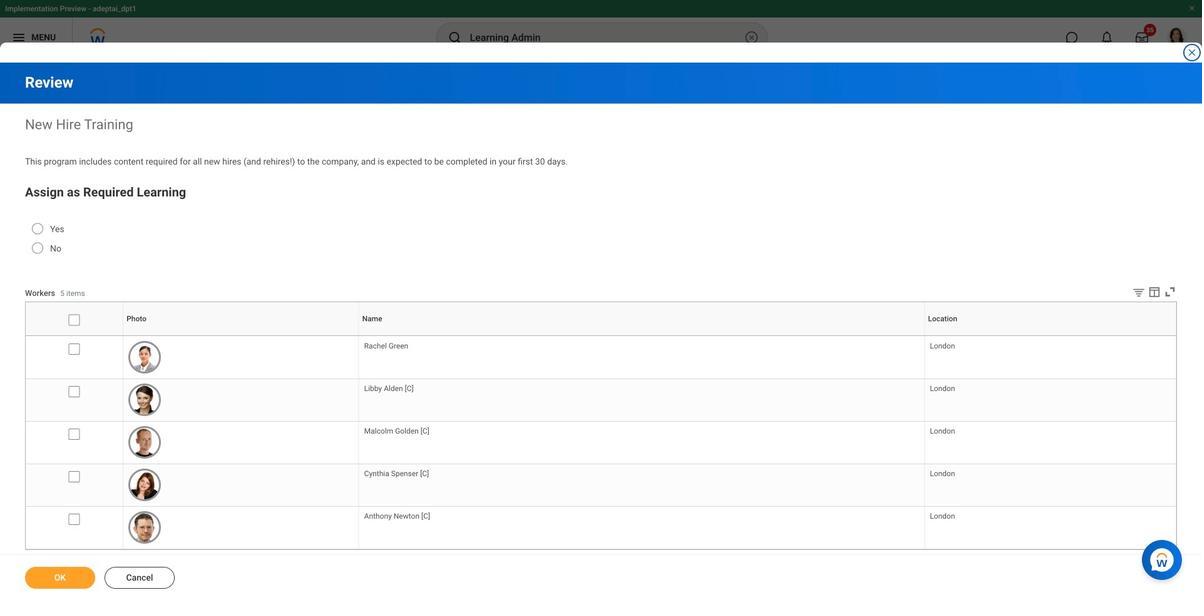 Task type: locate. For each thing, give the bounding box(es) containing it.
workday assistant region
[[1142, 535, 1187, 580]]

employee's photo (cynthia spenser [c]) image
[[128, 469, 161, 502]]

1 london element from the top
[[930, 339, 955, 351]]

rachel green element
[[364, 339, 408, 351]]

london element
[[930, 339, 955, 351], [930, 382, 955, 393], [930, 425, 955, 436], [930, 467, 955, 478], [930, 510, 955, 521]]

toolbar
[[1123, 285, 1177, 302]]

london element for malcolm golden [c] element
[[930, 425, 955, 436]]

main content
[[0, 63, 1202, 601]]

anthony newton [c] element
[[364, 510, 430, 521]]

5 london element from the top
[[930, 510, 955, 521]]

london element for 'libby alden [c]' element
[[930, 382, 955, 393]]

3 london element from the top
[[930, 425, 955, 436]]

column header
[[26, 336, 123, 337]]

london element for rachel green element
[[930, 339, 955, 351]]

inbox large image
[[1136, 31, 1148, 44]]

row element
[[26, 302, 1179, 336]]

4 london element from the top
[[930, 467, 955, 478]]

employee's photo (libby alden [c]) image
[[128, 384, 161, 416]]

group
[[25, 183, 1177, 270]]

2 london element from the top
[[930, 382, 955, 393]]

x circle image
[[744, 30, 759, 45]]

profile logan mcneil element
[[1160, 24, 1195, 51]]

employee's photo (rachel green) image
[[128, 341, 161, 374]]

banner
[[0, 0, 1202, 58]]

dialog
[[0, 0, 1202, 601]]

fullscreen image
[[1163, 285, 1177, 299]]

notifications large image
[[1101, 31, 1113, 44]]



Task type: vqa. For each thing, say whether or not it's contained in the screenshot.
inbox large image
yes



Task type: describe. For each thing, give the bounding box(es) containing it.
click to view/edit grid preferences image
[[1148, 285, 1162, 299]]

close review image
[[1187, 48, 1197, 58]]

london element for cynthia spenser [c] element
[[930, 467, 955, 478]]

employee's photo (anthony newton [c]) image
[[128, 512, 161, 544]]

close environment banner image
[[1189, 4, 1196, 12]]

libby alden [c] element
[[364, 382, 414, 393]]

cynthia spenser [c] element
[[364, 467, 429, 478]]

malcolm golden [c] element
[[364, 425, 429, 436]]

employee's photo (malcolm golden [c]) image
[[128, 426, 161, 459]]

search image
[[447, 30, 462, 45]]

select to filter grid data image
[[1132, 286, 1146, 299]]



